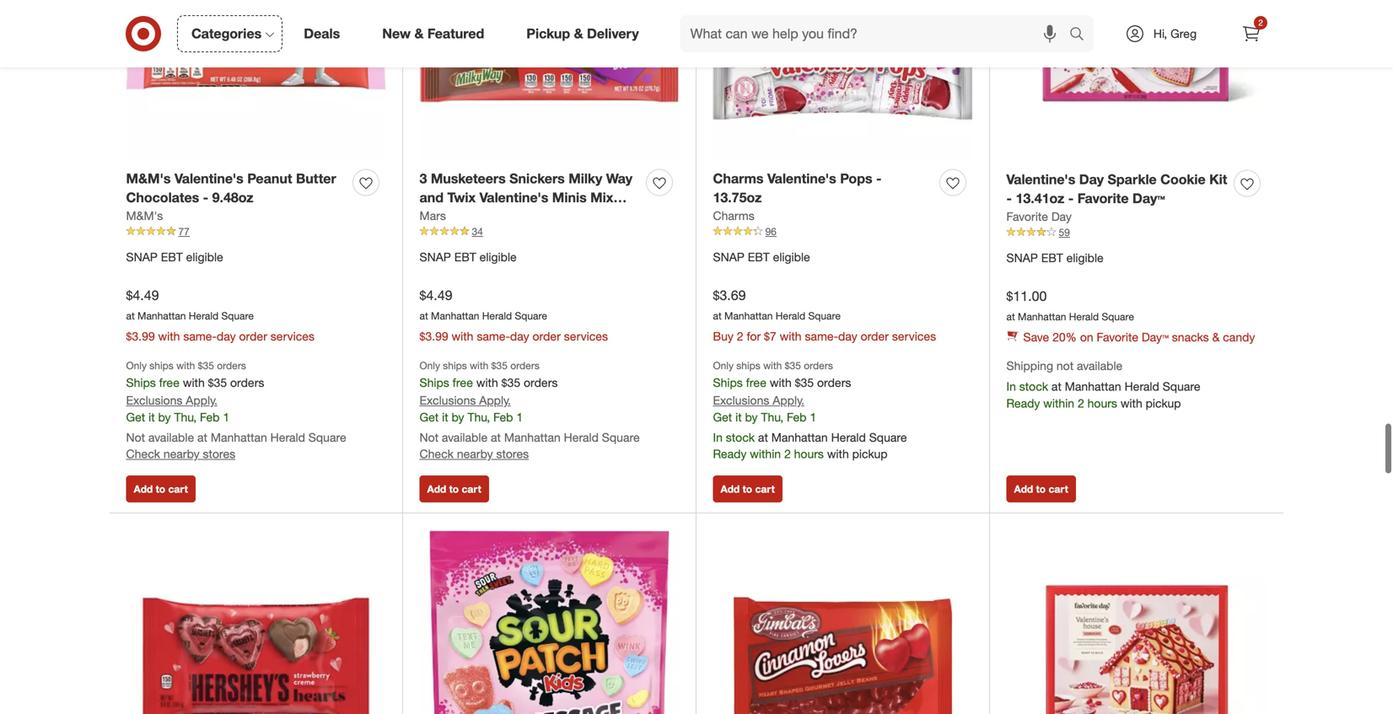 Task type: describe. For each thing, give the bounding box(es) containing it.
59 link
[[1006, 225, 1267, 240]]

services for 3 musketeers snickers milky way and twix valentine's minis mix variety pack - 9.76oz/32ct
[[564, 329, 608, 343]]

shipping not available in stock at  manhattan herald square ready within 2 hours with pickup
[[1006, 358, 1201, 411]]

exclusions for and
[[420, 393, 476, 408]]

get for -
[[126, 410, 145, 424]]

snap ebt eligible for valentine's day sparkle cookie kit - 13.41oz - favorite day™
[[1006, 251, 1104, 265]]

59
[[1059, 226, 1070, 239]]

charms valentine's pops - 13.75oz link
[[713, 169, 933, 207]]

available inside shipping not available in stock at  manhattan herald square ready within 2 hours with pickup
[[1077, 358, 1123, 373]]

musketeers
[[431, 170, 506, 187]]

add for m&m's valentine's peanut butter chocolates - 9.48oz
[[134, 483, 153, 496]]

favorite inside valentine's day sparkle cookie kit - 13.41oz - favorite day™
[[1078, 190, 1129, 207]]

valentine's inside 3 musketeers snickers milky way and twix valentine's minis mix variety pack - 9.76oz/32ct
[[479, 189, 548, 206]]

$3.69
[[713, 287, 746, 304]]

2 link
[[1233, 15, 1270, 52]]

deals
[[304, 25, 340, 42]]

snap for 3 musketeers snickers milky way and twix valentine's minis mix variety pack - 9.76oz/32ct
[[420, 250, 451, 264]]

pickup inside only ships with $35 orders ships free with $35 orders exclusions apply. get it by thu, feb 1 in stock at  manhattan herald square ready within 2 hours with pickup
[[852, 447, 888, 461]]

only ships with $35 orders ships free with $35 orders exclusions apply. get it by thu, feb 1 not available at manhattan herald square check nearby stores for twix
[[420, 359, 640, 461]]

9.76oz/32ct
[[512, 209, 586, 225]]

snickers
[[509, 170, 565, 187]]

cart for 9.48oz
[[168, 483, 188, 496]]

ready inside shipping not available in stock at  manhattan herald square ready within 2 hours with pickup
[[1006, 396, 1040, 411]]

candy
[[1223, 330, 1255, 344]]

$11.00
[[1006, 288, 1047, 305]]

$4.49 at manhattan herald square $3.99 with same-day order services for twix
[[420, 287, 608, 343]]

add for 3 musketeers snickers milky way and twix valentine's minis mix variety pack - 9.76oz/32ct
[[427, 483, 446, 496]]

$3.99 for m&m's valentine's peanut butter chocolates - 9.48oz
[[126, 329, 155, 343]]

hi,
[[1154, 26, 1167, 41]]

minis
[[552, 189, 587, 206]]

butter
[[296, 170, 336, 187]]

cart for 13.41oz
[[1049, 483, 1068, 496]]

delivery
[[587, 25, 639, 42]]

ships for and
[[420, 375, 449, 390]]

not
[[1057, 358, 1074, 373]]

and
[[420, 189, 444, 206]]

only ships with $35 orders ships free with $35 orders exclusions apply. get it by thu, feb 1 not available at manhattan herald square check nearby stores for 9.48oz
[[126, 359, 346, 461]]

3 cart from the left
[[755, 483, 775, 496]]

$4.49 for m&m's valentine's peanut butter chocolates - 9.48oz
[[126, 287, 159, 304]]

nearby for 3 musketeers snickers milky way and twix valentine's minis mix variety pack - 9.76oz/32ct
[[457, 447, 493, 461]]

13.75oz
[[713, 189, 762, 206]]

for
[[747, 329, 761, 343]]

manhattan inside "$11.00 at manhattan herald square"
[[1018, 310, 1066, 323]]

m&m's valentine's peanut butter chocolates - 9.48oz
[[126, 170, 336, 206]]

favorite day
[[1006, 209, 1072, 224]]

with inside shipping not available in stock at  manhattan herald square ready within 2 hours with pickup
[[1121, 396, 1142, 411]]

within inside only ships with $35 orders ships free with $35 orders exclusions apply. get it by thu, feb 1 in stock at  manhattan herald square ready within 2 hours with pickup
[[750, 447, 781, 461]]

9.48oz
[[212, 189, 254, 206]]

save
[[1023, 330, 1049, 344]]

search
[[1062, 27, 1102, 43]]

snacks
[[1172, 330, 1209, 344]]

thu, for twix
[[468, 410, 490, 424]]

apply. for 9.48oz
[[186, 393, 217, 408]]

1 inside only ships with $35 orders ships free with $35 orders exclusions apply. get it by thu, feb 1 in stock at  manhattan herald square ready within 2 hours with pickup
[[810, 410, 816, 424]]

day for 9.48oz
[[217, 329, 236, 343]]

77
[[178, 225, 190, 238]]

buy
[[713, 329, 734, 343]]

manhattan inside only ships with $35 orders ships free with $35 orders exclusions apply. get it by thu, feb 1 in stock at  manhattan herald square ready within 2 hours with pickup
[[771, 430, 828, 445]]

2 inside the $3.69 at manhattan herald square buy 2 for $7 with same-day order services
[[737, 329, 743, 343]]

valentine's inside valentine's day sparkle cookie kit - 13.41oz - favorite day™
[[1006, 171, 1075, 187]]

to for charms valentine's pops - 13.75oz
[[743, 483, 752, 496]]

kit
[[1209, 171, 1227, 187]]

free for -
[[159, 375, 180, 390]]

& for pickup
[[574, 25, 583, 42]]

check for m&m's valentine's peanut butter chocolates - 9.48oz
[[126, 447, 160, 461]]

1 for twix
[[516, 410, 523, 424]]

square inside shipping not available in stock at  manhattan herald square ready within 2 hours with pickup
[[1163, 379, 1201, 394]]

add to cart button for 13.41oz
[[1006, 476, 1076, 503]]

snap for valentine's day sparkle cookie kit - 13.41oz - favorite day™
[[1006, 251, 1038, 265]]

3
[[420, 170, 427, 187]]

sparkle
[[1108, 171, 1157, 187]]

order for 9.48oz
[[239, 329, 267, 343]]

exclusions for -
[[126, 393, 182, 408]]

cart for twix
[[462, 483, 481, 496]]

$3.69 at manhattan herald square buy 2 for $7 with same-day order services
[[713, 287, 936, 343]]

96
[[765, 225, 777, 238]]

manhattan inside shipping not available in stock at  manhattan herald square ready within 2 hours with pickup
[[1065, 379, 1121, 394]]

3 add to cart button from the left
[[713, 476, 782, 503]]

hours inside shipping not available in stock at  manhattan herald square ready within 2 hours with pickup
[[1088, 396, 1117, 411]]

ships for -
[[126, 375, 156, 390]]

ebt for valentine's day sparkle cookie kit - 13.41oz - favorite day™
[[1041, 251, 1063, 265]]

34 link
[[420, 224, 679, 239]]

- inside 3 musketeers snickers milky way and twix valentine's minis mix variety pack - 9.76oz/32ct
[[503, 209, 508, 225]]

stock inside only ships with $35 orders ships free with $35 orders exclusions apply. get it by thu, feb 1 in stock at  manhattan herald square ready within 2 hours with pickup
[[726, 430, 755, 445]]

herald inside the $3.69 at manhattan herald square buy 2 for $7 with same-day order services
[[776, 309, 805, 322]]

2 inside only ships with $35 orders ships free with $35 orders exclusions apply. get it by thu, feb 1 in stock at  manhattan herald square ready within 2 hours with pickup
[[784, 447, 791, 461]]

77 link
[[126, 224, 386, 239]]

eligible for sparkle
[[1066, 251, 1104, 265]]

- right 13.41oz
[[1068, 190, 1074, 207]]

deals link
[[289, 15, 361, 52]]

categories link
[[177, 15, 283, 52]]

new
[[382, 25, 411, 42]]

save 20% on favorite day™ snacks & candy
[[1023, 330, 1255, 344]]

charms for charms
[[713, 208, 755, 223]]

ships for and
[[443, 359, 467, 372]]

it for -
[[149, 410, 155, 424]]

2 horizontal spatial &
[[1212, 330, 1220, 344]]

herald inside shipping not available in stock at  manhattan herald square ready within 2 hours with pickup
[[1125, 379, 1159, 394]]

add to cart button for 9.48oz
[[126, 476, 196, 503]]

3 add to cart from the left
[[721, 483, 775, 496]]

cookie
[[1161, 171, 1206, 187]]

only ships with $35 orders ships free with $35 orders exclusions apply. get it by thu, feb 1 in stock at  manhattan herald square ready within 2 hours with pickup
[[713, 359, 907, 461]]

check for 3 musketeers snickers milky way and twix valentine's minis mix variety pack - 9.76oz/32ct
[[420, 447, 454, 461]]

on
[[1080, 330, 1093, 344]]

valentine's inside the charms valentine's pops - 13.75oz
[[767, 170, 836, 187]]

ships inside only ships with $35 orders ships free with $35 orders exclusions apply. get it by thu, feb 1 in stock at  manhattan herald square ready within 2 hours with pickup
[[736, 359, 760, 372]]

nearby for m&m's valentine's peanut butter chocolates - 9.48oz
[[163, 447, 200, 461]]

What can we help you find? suggestions appear below search field
[[680, 15, 1074, 52]]

not for m&m's valentine's peanut butter chocolates - 9.48oz
[[126, 430, 145, 445]]

feb for 9.48oz
[[200, 410, 220, 424]]

snap ebt eligible for 3 musketeers snickers milky way and twix valentine's minis mix variety pack - 9.76oz/32ct
[[420, 250, 517, 264]]

ebt for 3 musketeers snickers milky way and twix valentine's minis mix variety pack - 9.76oz/32ct
[[454, 250, 476, 264]]

- inside m&m's valentine's peanut butter chocolates - 9.48oz
[[203, 189, 208, 206]]

pack
[[467, 209, 499, 225]]

3 musketeers snickers milky way and twix valentine's minis mix variety pack - 9.76oz/32ct link
[[420, 169, 640, 225]]

ships inside only ships with $35 orders ships free with $35 orders exclusions apply. get it by thu, feb 1 in stock at  manhattan herald square ready within 2 hours with pickup
[[713, 375, 743, 390]]

new & featured
[[382, 25, 484, 42]]

charms valentine's pops - 13.75oz
[[713, 170, 882, 206]]

add for charms valentine's pops - 13.75oz
[[721, 483, 740, 496]]

2 vertical spatial favorite
[[1097, 330, 1138, 344]]

charms link
[[713, 207, 755, 224]]

free inside only ships with $35 orders ships free with $35 orders exclusions apply. get it by thu, feb 1 in stock at  manhattan herald square ready within 2 hours with pickup
[[746, 375, 767, 390]]

ready inside only ships with $35 orders ships free with $35 orders exclusions apply. get it by thu, feb 1 in stock at  manhattan herald square ready within 2 hours with pickup
[[713, 447, 747, 461]]

to for valentine's day sparkle cookie kit - 13.41oz - favorite day™
[[1036, 483, 1046, 496]]

herald inside only ships with $35 orders ships free with $35 orders exclusions apply. get it by thu, feb 1 in stock at  manhattan herald square ready within 2 hours with pickup
[[831, 430, 866, 445]]

way
[[606, 170, 633, 187]]

add to cart for 13.41oz
[[1014, 483, 1068, 496]]

valentine's day sparkle cookie kit - 13.41oz - favorite day™
[[1006, 171, 1227, 207]]

shipping
[[1006, 358, 1053, 373]]



Task type: locate. For each thing, give the bounding box(es) containing it.
1 exclusions from the left
[[126, 393, 182, 408]]

only inside only ships with $35 orders ships free with $35 orders exclusions apply. get it by thu, feb 1 in stock at  manhattan herald square ready within 2 hours with pickup
[[713, 359, 734, 372]]

1 horizontal spatial 1
[[516, 410, 523, 424]]

2 horizontal spatial order
[[861, 329, 889, 343]]

1 horizontal spatial check nearby stores button
[[420, 446, 529, 463]]

1 horizontal spatial day
[[510, 329, 529, 343]]

0 horizontal spatial thu,
[[174, 410, 197, 424]]

thu, for 9.48oz
[[174, 410, 197, 424]]

cart
[[168, 483, 188, 496], [462, 483, 481, 496], [755, 483, 775, 496], [1049, 483, 1068, 496]]

1 apply. from the left
[[186, 393, 217, 408]]

by
[[158, 410, 171, 424], [452, 410, 464, 424], [745, 410, 758, 424]]

2 by from the left
[[452, 410, 464, 424]]

at inside "$11.00 at manhattan herald square"
[[1006, 310, 1015, 323]]

snap for m&m's valentine's peanut butter chocolates - 9.48oz
[[126, 250, 158, 264]]

1 get from the left
[[126, 410, 145, 424]]

in inside only ships with $35 orders ships free with $35 orders exclusions apply. get it by thu, feb 1 in stock at  manhattan herald square ready within 2 hours with pickup
[[713, 430, 723, 445]]

1 horizontal spatial get
[[420, 410, 439, 424]]

1 check nearby stores button from the left
[[126, 446, 235, 463]]

2 horizontal spatial by
[[745, 410, 758, 424]]

2 nearby from the left
[[457, 447, 493, 461]]

0 horizontal spatial it
[[149, 410, 155, 424]]

snap down m&m's link
[[126, 250, 158, 264]]

1 only ships with $35 orders ships free with $35 orders exclusions apply. get it by thu, feb 1 not available at manhattan herald square check nearby stores from the left
[[126, 359, 346, 461]]

only ships with $35 orders ships free with $35 orders exclusions apply. get it by thu, feb 1 not available at manhattan herald square check nearby stores
[[126, 359, 346, 461], [420, 359, 640, 461]]

valentine's cookie house kit - 23.51oz - favorite day™ image
[[1006, 530, 1267, 714], [1006, 530, 1267, 714]]

0 horizontal spatial stores
[[203, 447, 235, 461]]

1 horizontal spatial in
[[1006, 379, 1016, 394]]

0 horizontal spatial day
[[217, 329, 236, 343]]

1 add from the left
[[134, 483, 153, 496]]

0 horizontal spatial pickup
[[852, 447, 888, 461]]

0 horizontal spatial check
[[126, 447, 160, 461]]

gimbal's valentine's cinnamon lovers jelly beans bag - 9oz image
[[713, 530, 973, 714], [713, 530, 973, 714]]

1 horizontal spatial day
[[1079, 171, 1104, 187]]

0 horizontal spatial only
[[126, 359, 147, 372]]

2 stores from the left
[[496, 447, 529, 461]]

0 horizontal spatial $3.99
[[126, 329, 155, 343]]

1 charms from the top
[[713, 170, 764, 187]]

2 it from the left
[[442, 410, 448, 424]]

1 1 from the left
[[223, 410, 229, 424]]

ebt down 96
[[748, 250, 770, 264]]

day™
[[1133, 190, 1165, 207], [1142, 330, 1169, 344]]

3 exclusions apply. button from the left
[[713, 392, 804, 409]]

3 apply. from the left
[[773, 393, 804, 408]]

ships
[[126, 375, 156, 390], [420, 375, 449, 390], [713, 375, 743, 390]]

snap ebt eligible for charms valentine's pops - 13.75oz
[[713, 250, 810, 264]]

order inside the $3.69 at manhattan herald square buy 2 for $7 with same-day order services
[[861, 329, 889, 343]]

charms for charms valentine's pops - 13.75oz
[[713, 170, 764, 187]]

1 vertical spatial hours
[[794, 447, 824, 461]]

1 free from the left
[[159, 375, 180, 390]]

valentine's up 9.48oz
[[175, 170, 244, 187]]

pickup
[[1146, 396, 1181, 411], [852, 447, 888, 461]]

pickup
[[526, 25, 570, 42]]

add to cart for 9.48oz
[[134, 483, 188, 496]]

variety
[[420, 209, 464, 225]]

exclusions
[[126, 393, 182, 408], [420, 393, 476, 408], [713, 393, 769, 408]]

1 horizontal spatial order
[[533, 329, 561, 343]]

2 only ships with $35 orders ships free with $35 orders exclusions apply. get it by thu, feb 1 not available at manhattan herald square check nearby stores from the left
[[420, 359, 640, 461]]

1 order from the left
[[239, 329, 267, 343]]

1 stores from the left
[[203, 447, 235, 461]]

2 to from the left
[[449, 483, 459, 496]]

3 it from the left
[[735, 410, 742, 424]]

eligible for peanut
[[186, 250, 223, 264]]

3 by from the left
[[745, 410, 758, 424]]

m&m's up chocolates
[[126, 170, 171, 187]]

within inside shipping not available in stock at  manhattan herald square ready within 2 hours with pickup
[[1043, 396, 1074, 411]]

$4.49 at manhattan herald square $3.99 with same-day order services for 9.48oz
[[126, 287, 315, 343]]

1 exclusions apply. button from the left
[[126, 392, 217, 409]]

in
[[1006, 379, 1016, 394], [713, 430, 723, 445]]

$4.49 down m&m's link
[[126, 287, 159, 304]]

free for and
[[453, 375, 473, 390]]

20%
[[1053, 330, 1077, 344]]

add
[[134, 483, 153, 496], [427, 483, 446, 496], [721, 483, 740, 496], [1014, 483, 1033, 496]]

eligible down 77
[[186, 250, 223, 264]]

2 ships from the left
[[420, 375, 449, 390]]

order
[[239, 329, 267, 343], [533, 329, 561, 343], [861, 329, 889, 343]]

0 horizontal spatial exclusions
[[126, 393, 182, 408]]

to for m&m's valentine's peanut butter chocolates - 9.48oz
[[156, 483, 165, 496]]

valentine's day sparkle cookie kit - 13.41oz - favorite day™ link
[[1006, 170, 1227, 208]]

day up 59 on the top right of the page
[[1051, 209, 1072, 224]]

0 horizontal spatial get
[[126, 410, 145, 424]]

2 free from the left
[[453, 375, 473, 390]]

0 horizontal spatial within
[[750, 447, 781, 461]]

milky
[[569, 170, 602, 187]]

1 thu, from the left
[[174, 410, 197, 424]]

herald inside "$11.00 at manhattan herald square"
[[1069, 310, 1099, 323]]

hours inside only ships with $35 orders ships free with $35 orders exclusions apply. get it by thu, feb 1 in stock at  manhattan herald square ready within 2 hours with pickup
[[794, 447, 824, 461]]

1 horizontal spatial only ships with $35 orders ships free with $35 orders exclusions apply. get it by thu, feb 1 not available at manhattan herald square check nearby stores
[[420, 359, 640, 461]]

1 horizontal spatial only
[[420, 359, 440, 372]]

1 horizontal spatial thu,
[[468, 410, 490, 424]]

not for 3 musketeers snickers milky way and twix valentine's minis mix variety pack - 9.76oz/32ct
[[420, 430, 439, 445]]

snap ebt eligible down 34 on the top of the page
[[420, 250, 517, 264]]

0 horizontal spatial ready
[[713, 447, 747, 461]]

2 horizontal spatial apply.
[[773, 393, 804, 408]]

pickup inside shipping not available in stock at  manhattan herald square ready within 2 hours with pickup
[[1146, 396, 1181, 411]]

pops
[[840, 170, 872, 187]]

day inside the $3.69 at manhattan herald square buy 2 for $7 with same-day order services
[[838, 329, 857, 343]]

2 thu, from the left
[[468, 410, 490, 424]]

available for m&m's valentine's peanut butter chocolates - 9.48oz
[[148, 430, 194, 445]]

ebt down 59 on the top right of the page
[[1041, 251, 1063, 265]]

- right pack
[[503, 209, 508, 225]]

1
[[223, 410, 229, 424], [516, 410, 523, 424], [810, 410, 816, 424]]

check nearby stores button
[[126, 446, 235, 463], [420, 446, 529, 463]]

snap ebt eligible
[[126, 250, 223, 264], [420, 250, 517, 264], [713, 250, 810, 264], [1006, 251, 1104, 265]]

0 horizontal spatial day
[[1051, 209, 1072, 224]]

1 horizontal spatial nearby
[[457, 447, 493, 461]]

thu, inside only ships with $35 orders ships free with $35 orders exclusions apply. get it by thu, feb 1 in stock at  manhattan herald square ready within 2 hours with pickup
[[761, 410, 784, 424]]

m&m's link
[[126, 207, 163, 224]]

0 horizontal spatial &
[[414, 25, 424, 42]]

charms down 13.75oz
[[713, 208, 755, 223]]

by for and
[[452, 410, 464, 424]]

apply. for twix
[[479, 393, 511, 408]]

0 vertical spatial hours
[[1088, 396, 1117, 411]]

exclusions apply. button for and
[[420, 392, 511, 409]]

3 get from the left
[[713, 410, 732, 424]]

in inside shipping not available in stock at  manhattan herald square ready within 2 hours with pickup
[[1006, 379, 1016, 394]]

2 m&m's from the top
[[126, 208, 163, 223]]

snap ebt eligible down 77
[[126, 250, 223, 264]]

ebt for m&m's valentine's peanut butter chocolates - 9.48oz
[[161, 250, 183, 264]]

3 thu, from the left
[[761, 410, 784, 424]]

charms
[[713, 170, 764, 187], [713, 208, 755, 223]]

snap ebt eligible down 59 on the top right of the page
[[1006, 251, 1104, 265]]

2 apply. from the left
[[479, 393, 511, 408]]

2 only from the left
[[420, 359, 440, 372]]

3 add from the left
[[721, 483, 740, 496]]

add to cart for twix
[[427, 483, 481, 496]]

peanut
[[247, 170, 292, 187]]

feb inside only ships with $35 orders ships free with $35 orders exclusions apply. get it by thu, feb 1 in stock at  manhattan herald square ready within 2 hours with pickup
[[787, 410, 807, 424]]

0 horizontal spatial exclusions apply. button
[[126, 392, 217, 409]]

by for -
[[158, 410, 171, 424]]

day left sparkle at the right top
[[1079, 171, 1104, 187]]

same- for 9.48oz
[[183, 329, 217, 343]]

2 check from the left
[[420, 447, 454, 461]]

m&m's valentine's peanut butter chocolates - 9.48oz image
[[126, 0, 386, 159], [126, 0, 386, 159]]

2 horizontal spatial 1
[[810, 410, 816, 424]]

eligible for pops
[[773, 250, 810, 264]]

4 to from the left
[[1036, 483, 1046, 496]]

& right "pickup" on the left top of the page
[[574, 25, 583, 42]]

4 cart from the left
[[1049, 483, 1068, 496]]

stock inside shipping not available in stock at  manhattan herald square ready within 2 hours with pickup
[[1019, 379, 1048, 394]]

3 feb from the left
[[787, 410, 807, 424]]

day™ inside valentine's day sparkle cookie kit - 13.41oz - favorite day™
[[1133, 190, 1165, 207]]

m&m's
[[126, 170, 171, 187], [126, 208, 163, 223]]

ebt for charms valentine's pops - 13.75oz
[[748, 250, 770, 264]]

2 horizontal spatial it
[[735, 410, 742, 424]]

apply. inside only ships with $35 orders ships free with $35 orders exclusions apply. get it by thu, feb 1 in stock at  manhattan herald square ready within 2 hours with pickup
[[773, 393, 804, 408]]

0 vertical spatial ready
[[1006, 396, 1040, 411]]

herald
[[189, 309, 219, 322], [482, 309, 512, 322], [776, 309, 805, 322], [1069, 310, 1099, 323], [1125, 379, 1159, 394], [270, 430, 305, 445], [564, 430, 599, 445], [831, 430, 866, 445]]

m&m's for m&m's valentine's peanut butter chocolates - 9.48oz
[[126, 170, 171, 187]]

day for valentine's
[[1079, 171, 1104, 187]]

valentine's day sparkle cookie kit - 13.41oz - favorite day™ image
[[1006, 0, 1267, 160], [1006, 0, 1267, 160]]

0 horizontal spatial services
[[271, 329, 315, 343]]

with inside the $3.69 at manhattan herald square buy 2 for $7 with same-day order services
[[780, 329, 802, 343]]

get inside only ships with $35 orders ships free with $35 orders exclusions apply. get it by thu, feb 1 in stock at  manhattan herald square ready within 2 hours with pickup
[[713, 410, 732, 424]]

2 not from the left
[[420, 430, 439, 445]]

feb for twix
[[493, 410, 513, 424]]

favorite down sparkle at the right top
[[1078, 190, 1129, 207]]

check nearby stores button for 3 musketeers snickers milky way and twix valentine's minis mix variety pack - 9.76oz/32ct
[[420, 446, 529, 463]]

greg
[[1171, 26, 1197, 41]]

0 vertical spatial in
[[1006, 379, 1016, 394]]

0 horizontal spatial ships
[[126, 375, 156, 390]]

orders
[[217, 359, 246, 372], [510, 359, 540, 372], [804, 359, 833, 372], [230, 375, 264, 390], [524, 375, 558, 390], [817, 375, 851, 390]]

& left 'candy'
[[1212, 330, 1220, 344]]

$4.49
[[126, 287, 159, 304], [420, 287, 452, 304]]

1 same- from the left
[[183, 329, 217, 343]]

1 horizontal spatial hours
[[1088, 396, 1117, 411]]

manhattan
[[138, 309, 186, 322], [431, 309, 479, 322], [724, 309, 773, 322], [1018, 310, 1066, 323], [1065, 379, 1121, 394], [211, 430, 267, 445], [504, 430, 561, 445], [771, 430, 828, 445]]

1 horizontal spatial $4.49
[[420, 287, 452, 304]]

only for and
[[420, 359, 440, 372]]

same- inside the $3.69 at manhattan herald square buy 2 for $7 with same-day order services
[[805, 329, 838, 343]]

2 inside 'link'
[[1258, 17, 1263, 28]]

stores for 9.48oz
[[203, 447, 235, 461]]

1 feb from the left
[[200, 410, 220, 424]]

twix
[[447, 189, 476, 206]]

3 exclusions from the left
[[713, 393, 769, 408]]

2 same- from the left
[[477, 329, 510, 343]]

3 ships from the left
[[713, 375, 743, 390]]

3 to from the left
[[743, 483, 752, 496]]

3 same- from the left
[[805, 329, 838, 343]]

13.41oz
[[1016, 190, 1065, 207]]

same-
[[183, 329, 217, 343], [477, 329, 510, 343], [805, 329, 838, 343]]

stores for twix
[[496, 447, 529, 461]]

it for and
[[442, 410, 448, 424]]

2 horizontal spatial get
[[713, 410, 732, 424]]

0 vertical spatial day
[[1079, 171, 1104, 187]]

3 free from the left
[[746, 375, 767, 390]]

eligible down 59 on the top right of the page
[[1066, 251, 1104, 265]]

2 horizontal spatial ships
[[713, 375, 743, 390]]

2 horizontal spatial free
[[746, 375, 767, 390]]

pickup & delivery link
[[512, 15, 660, 52]]

square
[[221, 309, 254, 322], [515, 309, 547, 322], [808, 309, 841, 322], [1102, 310, 1134, 323], [1163, 379, 1201, 394], [308, 430, 346, 445], [602, 430, 640, 445], [869, 430, 907, 445]]

$4.49 at manhattan herald square $3.99 with same-day order services
[[126, 287, 315, 343], [420, 287, 608, 343]]

eligible for snickers
[[480, 250, 517, 264]]

2 horizontal spatial exclusions
[[713, 393, 769, 408]]

1 horizontal spatial same-
[[477, 329, 510, 343]]

2 exclusions from the left
[[420, 393, 476, 408]]

& right new on the top of the page
[[414, 25, 424, 42]]

3 musketeers snickers milky way and twix valentine's minis mix variety pack - 9.76oz/32ct image
[[420, 0, 679, 159], [420, 0, 679, 159]]

snap down variety
[[420, 250, 451, 264]]

2 $4.49 from the left
[[420, 287, 452, 304]]

2 horizontal spatial services
[[892, 329, 936, 343]]

2 check nearby stores button from the left
[[420, 446, 529, 463]]

categories
[[191, 25, 262, 42]]

day for twix
[[510, 329, 529, 343]]

1 horizontal spatial not
[[420, 430, 439, 445]]

services inside the $3.69 at manhattan herald square buy 2 for $7 with same-day order services
[[892, 329, 936, 343]]

0 vertical spatial charms
[[713, 170, 764, 187]]

1 m&m's from the top
[[126, 170, 171, 187]]

0 horizontal spatial free
[[159, 375, 180, 390]]

0 horizontal spatial not
[[126, 430, 145, 445]]

exclusions apply. button
[[126, 392, 217, 409], [420, 392, 511, 409], [713, 392, 804, 409]]

1 cart from the left
[[168, 483, 188, 496]]

square inside the $3.69 at manhattan herald square buy 2 for $7 with same-day order services
[[808, 309, 841, 322]]

1 day from the left
[[217, 329, 236, 343]]

featured
[[427, 25, 484, 42]]

$3.99 for 3 musketeers snickers milky way and twix valentine's minis mix variety pack - 9.76oz/32ct
[[420, 329, 448, 343]]

ships
[[149, 359, 173, 372], [443, 359, 467, 372], [736, 359, 760, 372]]

-
[[876, 170, 882, 187], [203, 189, 208, 206], [1006, 190, 1012, 207], [1068, 190, 1074, 207], [503, 209, 508, 225]]

3 1 from the left
[[810, 410, 816, 424]]

1 vertical spatial stock
[[726, 430, 755, 445]]

stock
[[1019, 379, 1048, 394], [726, 430, 755, 445]]

1 horizontal spatial by
[[452, 410, 464, 424]]

1 horizontal spatial stock
[[1019, 379, 1048, 394]]

2 day from the left
[[510, 329, 529, 343]]

96 link
[[713, 224, 973, 239]]

add for valentine's day sparkle cookie kit - 13.41oz - favorite day™
[[1014, 483, 1033, 496]]

1 horizontal spatial ships
[[420, 375, 449, 390]]

& for new
[[414, 25, 424, 42]]

2 horizontal spatial ships
[[736, 359, 760, 372]]

0 horizontal spatial $4.49 at manhattan herald square $3.99 with same-day order services
[[126, 287, 315, 343]]

day™ left snacks
[[1142, 330, 1169, 344]]

2 1 from the left
[[516, 410, 523, 424]]

4 add to cart from the left
[[1014, 483, 1068, 496]]

sour patch kids valentine's message hearts - 13.01oz image
[[420, 530, 679, 714], [420, 530, 679, 714]]

0 vertical spatial pickup
[[1146, 396, 1181, 411]]

within
[[1043, 396, 1074, 411], [750, 447, 781, 461]]

4 add to cart button from the left
[[1006, 476, 1076, 503]]

2 horizontal spatial feb
[[787, 410, 807, 424]]

snap for charms valentine's pops - 13.75oz
[[713, 250, 745, 264]]

day™ down sparkle at the right top
[[1133, 190, 1165, 207]]

exclusions inside only ships with $35 orders ships free with $35 orders exclusions apply. get it by thu, feb 1 in stock at  manhattan herald square ready within 2 hours with pickup
[[713, 393, 769, 408]]

0 horizontal spatial same-
[[183, 329, 217, 343]]

1 not from the left
[[126, 430, 145, 445]]

4 add from the left
[[1014, 483, 1033, 496]]

0 vertical spatial within
[[1043, 396, 1074, 411]]

$11.00 at manhattan herald square
[[1006, 288, 1134, 323]]

1 horizontal spatial pickup
[[1146, 396, 1181, 411]]

1 $3.99 from the left
[[126, 329, 155, 343]]

only for -
[[126, 359, 147, 372]]

2 cart from the left
[[462, 483, 481, 496]]

same- for twix
[[477, 329, 510, 343]]

$7
[[764, 329, 776, 343]]

1 horizontal spatial it
[[442, 410, 448, 424]]

1 $4.49 from the left
[[126, 287, 159, 304]]

favorite day link
[[1006, 208, 1072, 225]]

0 horizontal spatial by
[[158, 410, 171, 424]]

1 horizontal spatial free
[[453, 375, 473, 390]]

day for favorite
[[1051, 209, 1072, 224]]

at inside the $3.69 at manhattan herald square buy 2 for $7 with same-day order services
[[713, 309, 722, 322]]

valentine's up 13.41oz
[[1006, 171, 1075, 187]]

charms valentine's pops - 13.75oz image
[[713, 0, 973, 159], [713, 0, 973, 159]]

m&m's inside m&m's valentine's peanut butter chocolates - 9.48oz
[[126, 170, 171, 187]]

1 check from the left
[[126, 447, 160, 461]]

2 $3.99 from the left
[[420, 329, 448, 343]]

1 by from the left
[[158, 410, 171, 424]]

square inside "$11.00 at manhattan herald square"
[[1102, 310, 1134, 323]]

nearby
[[163, 447, 200, 461], [457, 447, 493, 461]]

0 horizontal spatial in
[[713, 430, 723, 445]]

$35
[[198, 359, 214, 372], [491, 359, 508, 372], [785, 359, 801, 372], [208, 375, 227, 390], [501, 375, 520, 390], [795, 375, 814, 390]]

1 it from the left
[[149, 410, 155, 424]]

2 order from the left
[[533, 329, 561, 343]]

$4.49 down variety
[[420, 287, 452, 304]]

1 horizontal spatial exclusions
[[420, 393, 476, 408]]

1 vertical spatial pickup
[[852, 447, 888, 461]]

0 vertical spatial favorite
[[1078, 190, 1129, 207]]

0 horizontal spatial check nearby stores button
[[126, 446, 235, 463]]

ebt down 34 on the top of the page
[[454, 250, 476, 264]]

1 horizontal spatial apply.
[[479, 393, 511, 408]]

0 horizontal spatial order
[[239, 329, 267, 343]]

eligible down 96
[[773, 250, 810, 264]]

favorite down 13.41oz
[[1006, 209, 1048, 224]]

1 vertical spatial ready
[[713, 447, 747, 461]]

1 vertical spatial m&m's
[[126, 208, 163, 223]]

chocolates
[[126, 189, 199, 206]]

0 horizontal spatial apply.
[[186, 393, 217, 408]]

ships for -
[[149, 359, 173, 372]]

by inside only ships with $35 orders ships free with $35 orders exclusions apply. get it by thu, feb 1 in stock at  manhattan herald square ready within 2 hours with pickup
[[745, 410, 758, 424]]

1 services from the left
[[271, 329, 315, 343]]

1 horizontal spatial stores
[[496, 447, 529, 461]]

manhattan inside the $3.69 at manhattan herald square buy 2 for $7 with same-day order services
[[724, 309, 773, 322]]

3 services from the left
[[892, 329, 936, 343]]

pickup & delivery
[[526, 25, 639, 42]]

2 get from the left
[[420, 410, 439, 424]]

1 horizontal spatial $4.49 at manhattan herald square $3.99 with same-day order services
[[420, 287, 608, 343]]

at inside shipping not available in stock at  manhattan herald square ready within 2 hours with pickup
[[1052, 379, 1062, 394]]

3 musketeers snickers milky way and twix valentine's minis mix variety pack - 9.76oz/32ct
[[420, 170, 633, 225]]

- right the pops
[[876, 170, 882, 187]]

new & featured link
[[368, 15, 505, 52]]

hershey's valentine's day strawberry crème hearts candy - 8.8oz image
[[126, 530, 386, 714], [126, 530, 386, 714]]

34
[[472, 225, 483, 238]]

add to cart button for twix
[[420, 476, 489, 503]]

2 add from the left
[[427, 483, 446, 496]]

charms up 13.75oz
[[713, 170, 764, 187]]

valentine's down snickers
[[479, 189, 548, 206]]

it inside only ships with $35 orders ships free with $35 orders exclusions apply. get it by thu, feb 1 in stock at  manhattan herald square ready within 2 hours with pickup
[[735, 410, 742, 424]]

1 add to cart from the left
[[134, 483, 188, 496]]

0 horizontal spatial stock
[[726, 430, 755, 445]]

2 inside shipping not available in stock at  manhattan herald square ready within 2 hours with pickup
[[1078, 396, 1084, 411]]

0 horizontal spatial only ships with $35 orders ships free with $35 orders exclusions apply. get it by thu, feb 1 not available at manhattan herald square check nearby stores
[[126, 359, 346, 461]]

1 vertical spatial within
[[750, 447, 781, 461]]

2 feb from the left
[[493, 410, 513, 424]]

2 exclusions apply. button from the left
[[420, 392, 511, 409]]

2 $4.49 at manhattan herald square $3.99 with same-day order services from the left
[[420, 287, 608, 343]]

to
[[156, 483, 165, 496], [449, 483, 459, 496], [743, 483, 752, 496], [1036, 483, 1046, 496]]

at inside only ships with $35 orders ships free with $35 orders exclusions apply. get it by thu, feb 1 in stock at  manhattan herald square ready within 2 hours with pickup
[[758, 430, 768, 445]]

1 horizontal spatial exclusions apply. button
[[420, 392, 511, 409]]

snap up '$11.00'
[[1006, 251, 1038, 265]]

0 horizontal spatial nearby
[[163, 447, 200, 461]]

available for 3 musketeers snickers milky way and twix valentine's minis mix variety pack - 9.76oz/32ct
[[442, 430, 488, 445]]

3 day from the left
[[838, 329, 857, 343]]

1 add to cart button from the left
[[126, 476, 196, 503]]

1 horizontal spatial check
[[420, 447, 454, 461]]

check nearby stores button for m&m's valentine's peanut butter chocolates - 9.48oz
[[126, 446, 235, 463]]

0 vertical spatial m&m's
[[126, 170, 171, 187]]

snap up $3.69
[[713, 250, 745, 264]]

2 charms from the top
[[713, 208, 755, 223]]

2 ships from the left
[[443, 359, 467, 372]]

ebt down 77
[[161, 250, 183, 264]]

0 horizontal spatial feb
[[200, 410, 220, 424]]

mars link
[[420, 207, 446, 224]]

feb
[[200, 410, 220, 424], [493, 410, 513, 424], [787, 410, 807, 424]]

hi, greg
[[1154, 26, 1197, 41]]

add to cart button
[[126, 476, 196, 503], [420, 476, 489, 503], [713, 476, 782, 503], [1006, 476, 1076, 503]]

1 vertical spatial favorite
[[1006, 209, 1048, 224]]

1 ships from the left
[[149, 359, 173, 372]]

mix
[[590, 189, 613, 206]]

2 add to cart from the left
[[427, 483, 481, 496]]

day
[[217, 329, 236, 343], [510, 329, 529, 343], [838, 329, 857, 343]]

exclusions apply. button for -
[[126, 392, 217, 409]]

square inside only ships with $35 orders ships free with $35 orders exclusions apply. get it by thu, feb 1 in stock at  manhattan herald square ready within 2 hours with pickup
[[869, 430, 907, 445]]

snap ebt eligible for m&m's valentine's peanut butter chocolates - 9.48oz
[[126, 250, 223, 264]]

1 horizontal spatial ready
[[1006, 396, 1040, 411]]

& inside 'link'
[[414, 25, 424, 42]]

day inside valentine's day sparkle cookie kit - 13.41oz - favorite day™
[[1079, 171, 1104, 187]]

stores
[[203, 447, 235, 461], [496, 447, 529, 461]]

order for twix
[[533, 329, 561, 343]]

only
[[126, 359, 147, 372], [420, 359, 440, 372], [713, 359, 734, 372]]

snap ebt eligible down 96
[[713, 250, 810, 264]]

mars
[[420, 208, 446, 223]]

m&m's for m&m's
[[126, 208, 163, 223]]

free
[[159, 375, 180, 390], [453, 375, 473, 390], [746, 375, 767, 390]]

to for 3 musketeers snickers milky way and twix valentine's minis mix variety pack - 9.76oz/32ct
[[449, 483, 459, 496]]

ebt
[[161, 250, 183, 264], [454, 250, 476, 264], [748, 250, 770, 264], [1041, 251, 1063, 265]]

- left 9.48oz
[[203, 189, 208, 206]]

1 vertical spatial day™
[[1142, 330, 1169, 344]]

1 nearby from the left
[[163, 447, 200, 461]]

&
[[414, 25, 424, 42], [574, 25, 583, 42], [1212, 330, 1220, 344]]

1 only from the left
[[126, 359, 147, 372]]

not
[[126, 430, 145, 445], [420, 430, 439, 445]]

eligible down 34 on the top of the page
[[480, 250, 517, 264]]

1 vertical spatial in
[[713, 430, 723, 445]]

services for m&m's valentine's peanut butter chocolates - 9.48oz
[[271, 329, 315, 343]]

search button
[[1062, 15, 1102, 56]]

2 horizontal spatial thu,
[[761, 410, 784, 424]]

0 horizontal spatial $4.49
[[126, 287, 159, 304]]

m&m's valentine's peanut butter chocolates - 9.48oz link
[[126, 169, 346, 207]]

valentine's left the pops
[[767, 170, 836, 187]]

$4.49 for 3 musketeers snickers milky way and twix valentine's minis mix variety pack - 9.76oz/32ct
[[420, 287, 452, 304]]

1 to from the left
[[156, 483, 165, 496]]

valentine's inside m&m's valentine's peanut butter chocolates - 9.48oz
[[175, 170, 244, 187]]

1 for 9.48oz
[[223, 410, 229, 424]]

2 services from the left
[[564, 329, 608, 343]]

- inside the charms valentine's pops - 13.75oz
[[876, 170, 882, 187]]

charms inside the charms valentine's pops - 13.75oz
[[713, 170, 764, 187]]

1 vertical spatial day
[[1051, 209, 1072, 224]]

3 ships from the left
[[736, 359, 760, 372]]

m&m's down chocolates
[[126, 208, 163, 223]]

1 horizontal spatial $3.99
[[420, 329, 448, 343]]

3 only from the left
[[713, 359, 734, 372]]

1 $4.49 at manhattan herald square $3.99 with same-day order services from the left
[[126, 287, 315, 343]]

- left 13.41oz
[[1006, 190, 1012, 207]]

2 horizontal spatial exclusions apply. button
[[713, 392, 804, 409]]

2 add to cart button from the left
[[420, 476, 489, 503]]

2 horizontal spatial day
[[838, 329, 857, 343]]

1 ships from the left
[[126, 375, 156, 390]]

2 horizontal spatial available
[[1077, 358, 1123, 373]]

1 horizontal spatial within
[[1043, 396, 1074, 411]]

day
[[1079, 171, 1104, 187], [1051, 209, 1072, 224]]

1 horizontal spatial available
[[442, 430, 488, 445]]

get for and
[[420, 410, 439, 424]]

3 order from the left
[[861, 329, 889, 343]]

1 vertical spatial charms
[[713, 208, 755, 223]]

valentine's
[[175, 170, 244, 187], [767, 170, 836, 187], [1006, 171, 1075, 187], [479, 189, 548, 206]]

favorite right on
[[1097, 330, 1138, 344]]



Task type: vqa. For each thing, say whether or not it's contained in the screenshot.
1st same- from the left
yes



